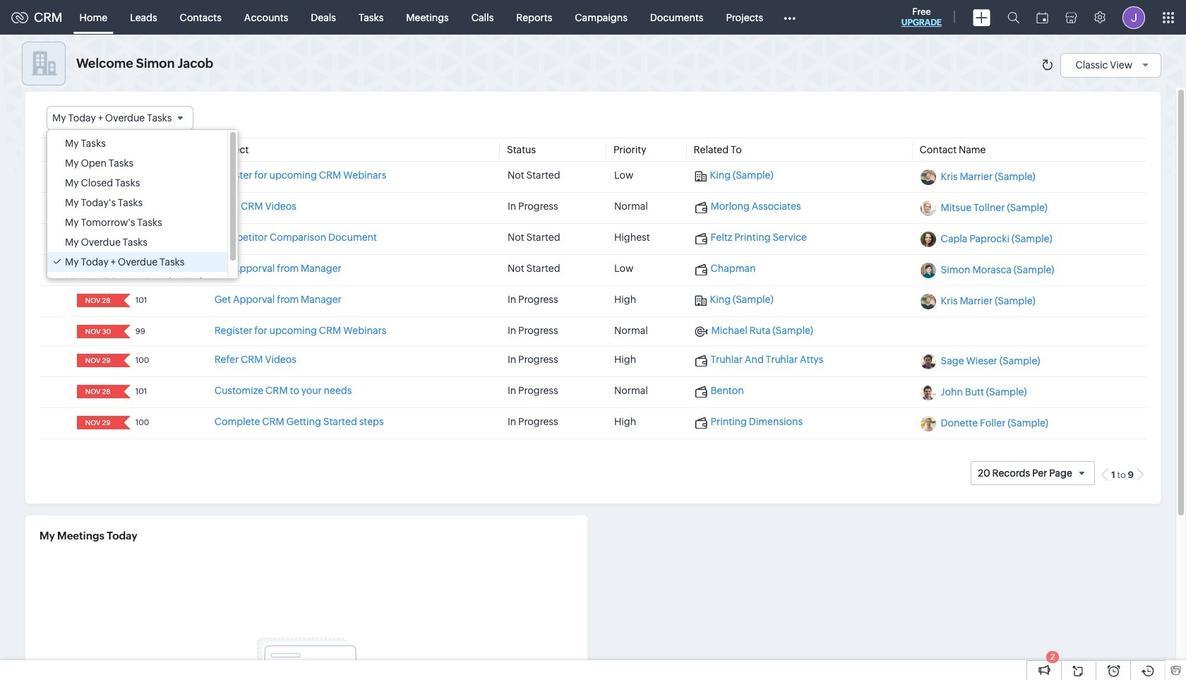 Task type: vqa. For each thing, say whether or not it's contained in the screenshot.
Profile element
yes



Task type: locate. For each thing, give the bounding box(es) containing it.
Other Modules field
[[775, 6, 805, 29]]

tree
[[47, 130, 238, 292]]

profile element
[[1115, 0, 1154, 34]]

create menu element
[[965, 0, 999, 34]]

create menu image
[[973, 9, 991, 26]]

None field
[[47, 106, 194, 130], [81, 170, 114, 183], [81, 201, 114, 214], [81, 232, 114, 245], [81, 263, 114, 276], [81, 294, 114, 307], [81, 325, 114, 338], [81, 354, 114, 367], [81, 385, 114, 398], [81, 416, 114, 430], [47, 106, 194, 130], [81, 170, 114, 183], [81, 201, 114, 214], [81, 232, 114, 245], [81, 263, 114, 276], [81, 294, 114, 307], [81, 325, 114, 338], [81, 354, 114, 367], [81, 385, 114, 398], [81, 416, 114, 430]]

search image
[[1008, 11, 1020, 23]]



Task type: describe. For each thing, give the bounding box(es) containing it.
logo image
[[11, 12, 28, 23]]

search element
[[999, 0, 1028, 35]]

profile image
[[1123, 6, 1146, 29]]

calendar image
[[1037, 12, 1049, 23]]



